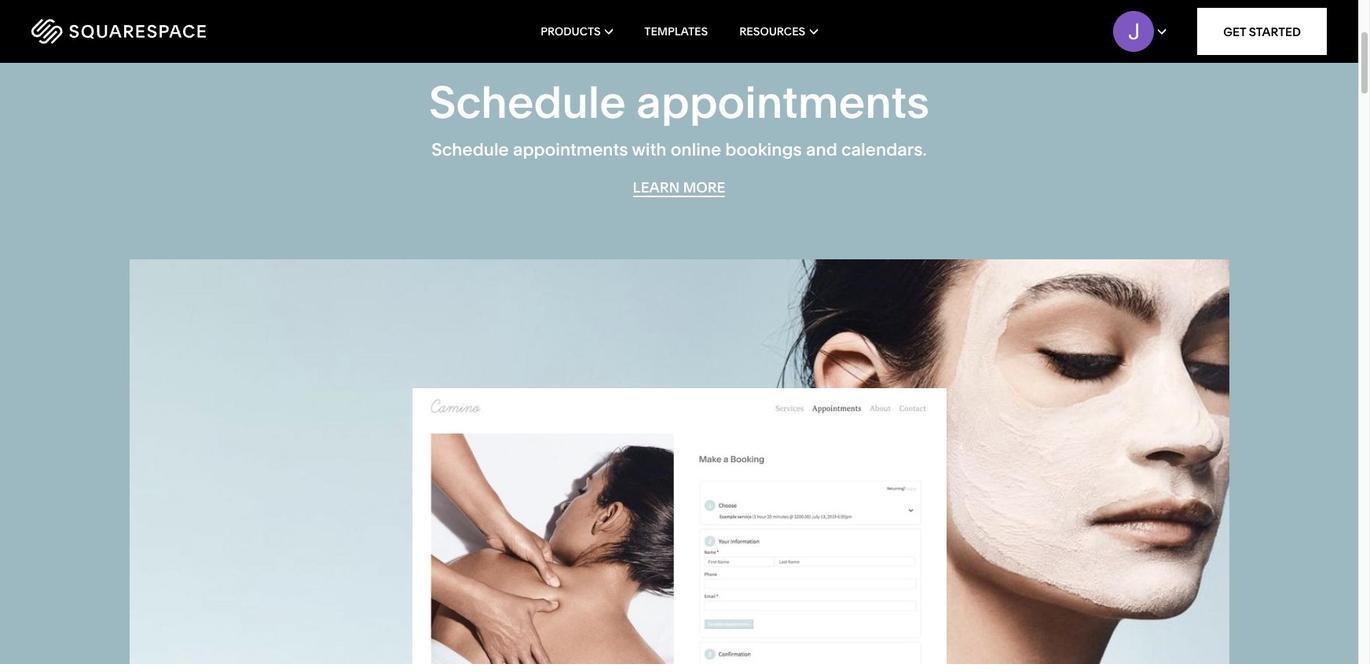 Task type: describe. For each thing, give the bounding box(es) containing it.
squarespace logo link
[[31, 19, 291, 44]]

schedule for schedule appointments with online bookings and calendars.
[[432, 139, 509, 160]]

squarespace logo image
[[31, 19, 206, 44]]

learn more
[[633, 178, 726, 196]]

started
[[1249, 24, 1302, 39]]

learn more link
[[633, 178, 726, 197]]

get started link
[[1198, 8, 1327, 55]]

calendars.
[[842, 139, 927, 160]]

products button
[[541, 0, 613, 63]]

and
[[806, 139, 838, 160]]

products
[[541, 24, 601, 39]]

woman with face mask. image
[[129, 259, 1230, 664]]

online
[[671, 139, 722, 160]]

templates link
[[645, 0, 708, 63]]



Task type: locate. For each thing, give the bounding box(es) containing it.
more
[[683, 178, 726, 196]]

get
[[1224, 24, 1247, 39]]

0 vertical spatial appointments
[[637, 75, 930, 129]]

schedule appointments
[[429, 75, 930, 129]]

schedule appointments with online bookings and calendars.
[[432, 139, 927, 160]]

1 vertical spatial appointments
[[513, 139, 628, 160]]

1 vertical spatial schedule
[[432, 139, 509, 160]]

0 horizontal spatial appointments
[[513, 139, 628, 160]]

ui of spa booking page. image
[[412, 388, 947, 664]]

get started
[[1224, 24, 1302, 39]]

appointments for schedule appointments
[[637, 75, 930, 129]]

learn
[[633, 178, 680, 196]]

appointments for schedule appointments with online bookings and calendars.
[[513, 139, 628, 160]]

appointments
[[637, 75, 930, 129], [513, 139, 628, 160]]

schedule for schedule appointments
[[429, 75, 626, 129]]

0 vertical spatial schedule
[[429, 75, 626, 129]]

templates
[[645, 24, 708, 39]]

schedule
[[429, 75, 626, 129], [432, 139, 509, 160]]

bookings
[[726, 139, 802, 160]]

1 horizontal spatial appointments
[[637, 75, 930, 129]]

resources
[[740, 24, 806, 39]]

with
[[632, 139, 667, 160]]

resources button
[[740, 0, 818, 63]]



Task type: vqa. For each thing, say whether or not it's contained in the screenshot.
Schedule appointments with online bookings and calendars.'s Schedule
yes



